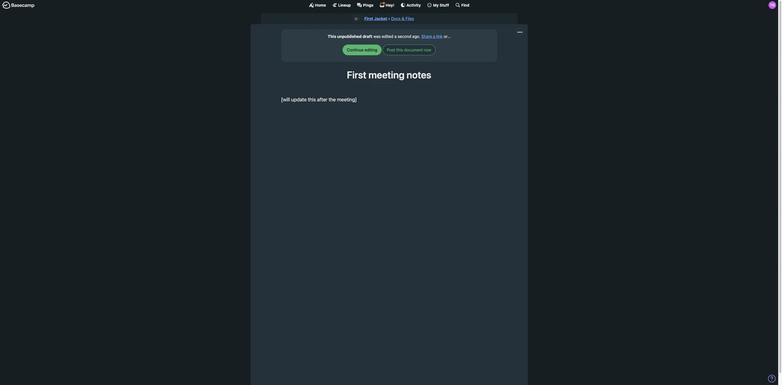 Task type: describe. For each thing, give the bounding box(es) containing it.
switch accounts image
[[2, 1, 35, 9]]

[will
[[281, 96, 290, 102]]

after
[[317, 96, 328, 102]]

first meeting notes
[[347, 69, 431, 81]]

first for first jacket
[[364, 16, 373, 21]]

edited
[[382, 34, 394, 39]]

home
[[315, 3, 326, 7]]

this
[[328, 34, 336, 39]]

main element
[[0, 0, 778, 10]]

find button
[[455, 3, 469, 8]]

continue
[[347, 48, 364, 52]]

draft
[[363, 34, 372, 39]]

first for first meeting notes
[[347, 69, 367, 81]]

docs & files link
[[391, 16, 414, 21]]

my
[[433, 3, 439, 7]]

first jacket link
[[364, 16, 387, 21]]

home link
[[309, 3, 326, 8]]

first jacket
[[364, 16, 387, 21]]

jacket
[[374, 16, 387, 21]]

notes
[[407, 69, 431, 81]]

1 a from the left
[[395, 34, 397, 39]]

my stuff
[[433, 3, 449, 7]]

lineup link
[[332, 3, 351, 8]]

pings
[[363, 3, 374, 7]]

a second ago element
[[395, 34, 419, 39]]



Task type: vqa. For each thing, say whether or not it's contained in the screenshot.
Docs & Files link on the top right of page
yes



Task type: locate. For each thing, give the bounding box(es) containing it.
&
[[402, 16, 405, 21]]

first down continue
[[347, 69, 367, 81]]

continue editing
[[347, 48, 377, 52]]

1 horizontal spatial a
[[433, 34, 435, 39]]

was
[[374, 34, 381, 39]]

find
[[461, 3, 469, 7]]

share
[[422, 34, 432, 39]]

activity
[[407, 3, 421, 7]]

stuff
[[440, 3, 449, 7]]

the
[[329, 96, 336, 102]]

unpublished
[[337, 34, 362, 39]]

› docs & files
[[388, 16, 414, 21]]

0 horizontal spatial a
[[395, 34, 397, 39]]

lineup
[[338, 3, 351, 7]]

first left jacket
[[364, 16, 373, 21]]

2 a from the left
[[433, 34, 435, 39]]

share a link link
[[422, 34, 443, 39]]

a right the edited
[[395, 34, 397, 39]]

›
[[388, 16, 390, 21]]

None submit
[[383, 45, 436, 55]]

my stuff button
[[427, 3, 449, 8]]

tyler black image
[[769, 1, 776, 9]]

1 vertical spatial first
[[347, 69, 367, 81]]

[will update this after the meeting]
[[281, 96, 357, 102]]

this unpublished draft was edited a second ago . share a link or…
[[328, 34, 451, 39]]

0 vertical spatial first
[[364, 16, 373, 21]]

a
[[395, 34, 397, 39], [433, 34, 435, 39]]

or…
[[444, 34, 451, 39]]

this
[[308, 96, 316, 102]]

continue editing link
[[343, 45, 382, 55]]

hey! button
[[380, 2, 394, 8]]

first
[[364, 16, 373, 21], [347, 69, 367, 81]]

second
[[398, 34, 411, 39]]

a left link
[[433, 34, 435, 39]]

docs
[[391, 16, 401, 21]]

hey!
[[386, 3, 394, 7]]

.
[[419, 34, 420, 39]]

editing
[[365, 48, 377, 52]]

link
[[436, 34, 443, 39]]

meeting
[[369, 69, 405, 81]]

meeting]
[[337, 96, 357, 102]]

files
[[406, 16, 414, 21]]

ago
[[412, 34, 419, 39]]

activity link
[[401, 3, 421, 8]]

pings button
[[357, 3, 374, 8]]

update
[[291, 96, 307, 102]]



